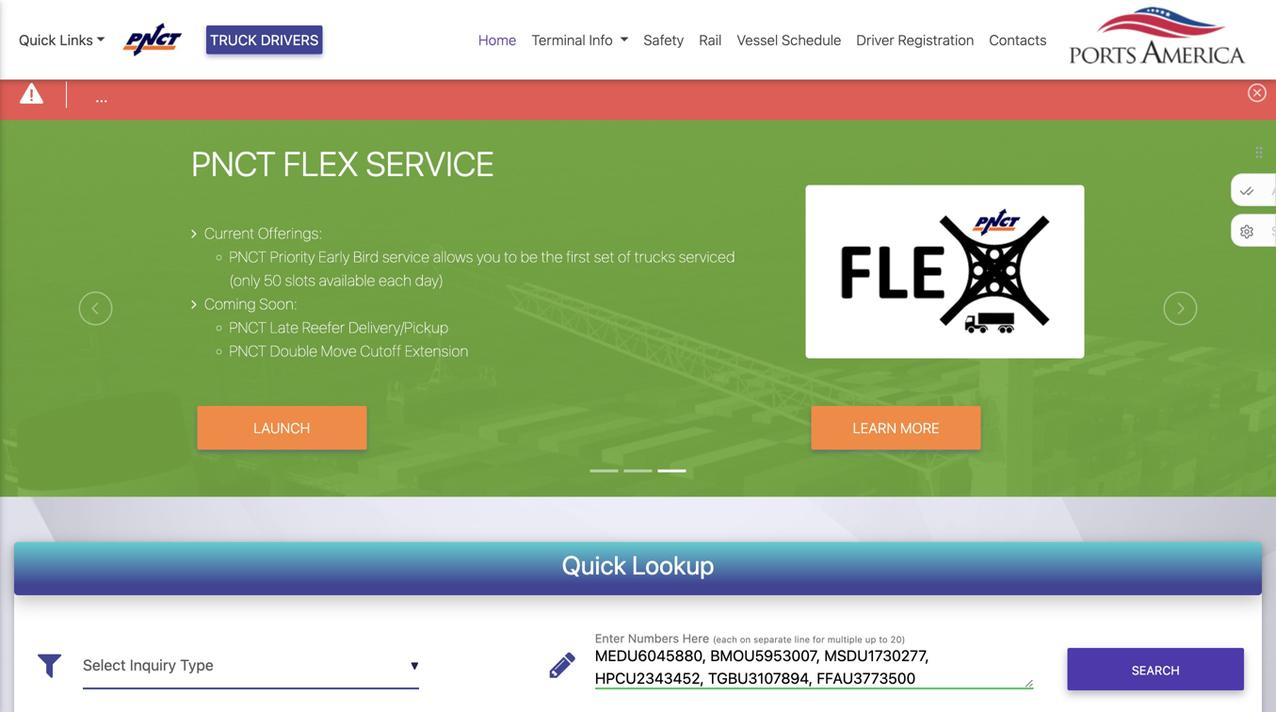 Task type: locate. For each thing, give the bounding box(es) containing it.
pnct
[[191, 143, 276, 183], [229, 248, 267, 266], [229, 318, 267, 336], [229, 342, 267, 360]]

close image
[[1248, 83, 1267, 102]]

launch
[[254, 420, 310, 436]]

quick left the links in the top left of the page
[[19, 32, 56, 48]]

truck drivers
[[210, 32, 319, 48]]

1 horizontal spatial quick
[[562, 550, 626, 580]]

20)
[[890, 634, 905, 645]]

lookup
[[632, 550, 714, 580]]

pnct flex service
[[191, 143, 494, 183]]

1 horizontal spatial to
[[879, 634, 888, 645]]

learn
[[853, 420, 897, 436]]

home link
[[471, 22, 524, 58]]

truck drivers link
[[206, 25, 322, 54]]

vessel schedule
[[737, 32, 841, 48]]

quick up enter
[[562, 550, 626, 580]]

slots
[[285, 271, 315, 289]]

0 vertical spatial quick
[[19, 32, 56, 48]]

to right up
[[879, 634, 888, 645]]

contacts
[[989, 32, 1047, 48]]

day)
[[415, 271, 444, 289]]

coming
[[204, 295, 256, 313]]

multiple
[[828, 634, 863, 645]]

first
[[566, 248, 591, 266]]

0 horizontal spatial to
[[504, 248, 517, 266]]

search
[[1132, 663, 1180, 677]]

driver registration link
[[849, 22, 982, 58]]

to left be on the left top of the page
[[504, 248, 517, 266]]

you
[[477, 248, 501, 266]]

quick lookup
[[562, 550, 714, 580]]

None text field
[[595, 643, 1034, 689]]

vessel
[[737, 32, 778, 48]]

50
[[264, 271, 281, 289]]

1 vertical spatial to
[[879, 634, 888, 645]]

up
[[865, 634, 876, 645]]

... alert
[[0, 69, 1276, 120]]

1 vertical spatial quick
[[562, 550, 626, 580]]

quick
[[19, 32, 56, 48], [562, 550, 626, 580]]

pnct up (only
[[229, 248, 267, 266]]

... link
[[95, 85, 108, 108]]

pnct down coming
[[229, 318, 267, 336]]

cutoff
[[360, 342, 401, 360]]

line
[[794, 634, 810, 645]]

early
[[319, 248, 350, 266]]

on
[[740, 634, 751, 645]]

launch button
[[197, 406, 367, 450]]

quick for quick lookup
[[562, 550, 626, 580]]

terminal info
[[532, 32, 613, 48]]

to
[[504, 248, 517, 266], [879, 634, 888, 645]]

separate
[[754, 634, 792, 645]]

angle right image
[[191, 226, 197, 241]]

None text field
[[83, 643, 419, 689]]

service
[[382, 248, 430, 266]]

▼
[[410, 660, 419, 673]]

for
[[813, 634, 825, 645]]

allows
[[433, 248, 473, 266]]

angle right image
[[191, 297, 197, 312]]

0 horizontal spatial quick
[[19, 32, 56, 48]]

0 vertical spatial to
[[504, 248, 517, 266]]

move
[[321, 342, 357, 360]]

double
[[270, 342, 317, 360]]



Task type: describe. For each thing, give the bounding box(es) containing it.
rail
[[699, 32, 722, 48]]

soon:
[[259, 295, 298, 313]]

enter numbers here (each on separate line for multiple up to 20)
[[595, 631, 905, 645]]

safety
[[644, 32, 684, 48]]

(only
[[229, 271, 260, 289]]

be
[[520, 248, 538, 266]]

numbers
[[628, 631, 679, 645]]

contacts link
[[982, 22, 1054, 58]]

info
[[589, 32, 613, 48]]

quick links
[[19, 32, 93, 48]]

safety link
[[636, 22, 692, 58]]

priority
[[270, 248, 315, 266]]

schedule
[[782, 32, 841, 48]]

flex
[[283, 143, 359, 183]]

bird
[[353, 248, 379, 266]]

reefer
[[302, 318, 345, 336]]

driver
[[857, 32, 895, 48]]

(each
[[713, 634, 737, 645]]

late
[[270, 318, 299, 336]]

truck
[[210, 32, 257, 48]]

here
[[683, 631, 709, 645]]

rail link
[[692, 22, 729, 58]]

search button
[[1068, 648, 1244, 691]]

...
[[95, 88, 108, 106]]

learn more link
[[811, 406, 981, 450]]

registration
[[898, 32, 974, 48]]

delivery/pickup
[[348, 318, 448, 336]]

terminal
[[532, 32, 586, 48]]

flexible service image
[[0, 120, 1276, 602]]

home
[[478, 32, 517, 48]]

terminal info link
[[524, 22, 636, 58]]

vessel schedule link
[[729, 22, 849, 58]]

the
[[541, 248, 563, 266]]

quick links link
[[19, 29, 105, 50]]

trucks
[[635, 248, 675, 266]]

of
[[618, 248, 631, 266]]

to inside the enter numbers here (each on separate line for multiple up to 20)
[[879, 634, 888, 645]]

offerings:
[[258, 224, 322, 242]]

quick for quick links
[[19, 32, 56, 48]]

set
[[594, 248, 614, 266]]

available
[[319, 271, 375, 289]]

more
[[900, 420, 940, 436]]

service
[[366, 143, 494, 183]]

pnct left double
[[229, 342, 267, 360]]

coming soon: pnct late reefer delivery/pickup pnct double move cutoff extension
[[204, 295, 468, 360]]

to inside current offerings: pnct priority early bird service allows you to be the first set of trucks serviced (only 50 slots available each day)
[[504, 248, 517, 266]]

current
[[204, 224, 255, 242]]

current offerings: pnct priority early bird service allows you to be the first set of trucks serviced (only 50 slots available each day)
[[204, 224, 735, 289]]

driver registration
[[857, 32, 974, 48]]

serviced
[[679, 248, 735, 266]]

learn more
[[853, 420, 940, 436]]

each
[[379, 271, 412, 289]]

links
[[60, 32, 93, 48]]

pnct inside current offerings: pnct priority early bird service allows you to be the first set of trucks serviced (only 50 slots available each day)
[[229, 248, 267, 266]]

enter
[[595, 631, 625, 645]]

pnct up current
[[191, 143, 276, 183]]

drivers
[[261, 32, 319, 48]]

extension
[[405, 342, 468, 360]]



Task type: vqa. For each thing, say whether or not it's contained in the screenshot.
Offerings:
yes



